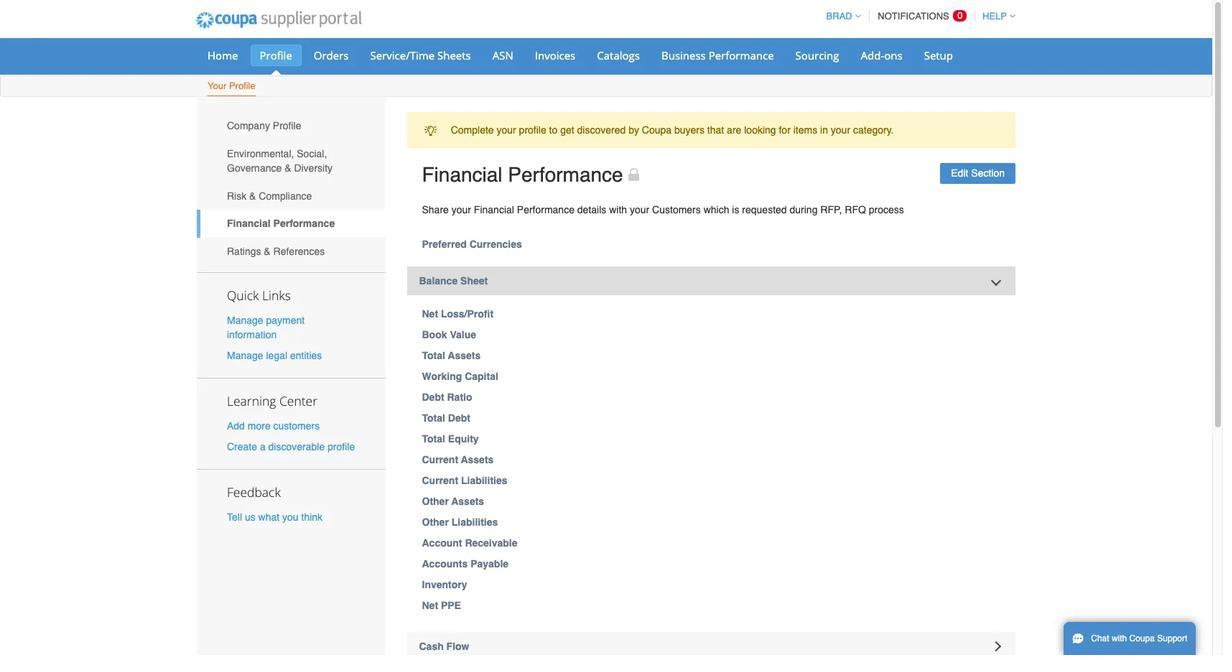 Task type: vqa. For each thing, say whether or not it's contained in the screenshot.
Home link
yes



Task type: describe. For each thing, give the bounding box(es) containing it.
0 vertical spatial financial performance
[[422, 163, 623, 186]]

net for net loss/profit
[[422, 308, 438, 320]]

requested
[[742, 204, 787, 216]]

a
[[260, 441, 266, 453]]

profile for your profile
[[229, 80, 256, 91]]

add more customers link
[[227, 420, 320, 432]]

manage for manage legal entities
[[227, 350, 263, 361]]

manage legal entities
[[227, 350, 322, 361]]

coupa inside button
[[1130, 634, 1155, 644]]

sheet
[[461, 275, 488, 287]]

total debt
[[422, 412, 471, 424]]

current assets
[[422, 454, 494, 466]]

is
[[732, 204, 740, 216]]

cash flow button
[[407, 632, 1016, 655]]

buyers
[[675, 124, 705, 136]]

loss/profit
[[441, 308, 494, 320]]

& inside environmental, social, governance & diversity
[[285, 162, 291, 174]]

liabilities for current liabilities
[[461, 475, 508, 486]]

ons
[[885, 48, 903, 63]]

are
[[727, 124, 742, 136]]

sheets
[[438, 48, 471, 63]]

1 horizontal spatial debt
[[448, 412, 471, 424]]

by
[[629, 124, 639, 136]]

& for compliance
[[249, 190, 256, 202]]

current liabilities
[[422, 475, 508, 486]]

financial inside "financial performance" link
[[227, 218, 271, 229]]

help link
[[976, 11, 1016, 22]]

equity
[[448, 433, 479, 445]]

get
[[561, 124, 575, 136]]

ratings
[[227, 246, 261, 257]]

create
[[227, 441, 257, 453]]

create a discoverable profile link
[[227, 441, 355, 453]]

cash flow
[[419, 641, 470, 652]]

total assets
[[422, 350, 481, 361]]

environmental, social, governance & diversity
[[227, 148, 333, 174]]

& for references
[[264, 246, 271, 257]]

total equity
[[422, 433, 479, 445]]

discoverable
[[268, 441, 325, 453]]

ratings & references
[[227, 246, 325, 257]]

coupa inside alert
[[642, 124, 672, 136]]

accounts
[[422, 558, 468, 570]]

add more customers
[[227, 420, 320, 432]]

account receivable
[[422, 537, 518, 549]]

preferred
[[422, 239, 467, 250]]

business
[[662, 48, 706, 63]]

0 vertical spatial profile
[[260, 48, 292, 63]]

cash
[[419, 641, 444, 652]]

quick
[[227, 286, 259, 304]]

you
[[282, 512, 299, 523]]

add-ons
[[861, 48, 903, 63]]

accounts payable
[[422, 558, 509, 570]]

ppe
[[441, 600, 461, 611]]

value
[[450, 329, 476, 341]]

profile for company profile
[[273, 120, 301, 132]]

current for current liabilities
[[422, 475, 458, 486]]

looking
[[745, 124, 776, 136]]

brad link
[[820, 11, 861, 22]]

environmental,
[[227, 148, 294, 159]]

sourcing link
[[786, 45, 849, 66]]

flow
[[447, 641, 470, 652]]

risk
[[227, 190, 247, 202]]

tell us what you think button
[[227, 510, 323, 525]]

environmental, social, governance & diversity link
[[197, 140, 385, 182]]

notifications
[[878, 11, 950, 22]]

other for other liabilities
[[422, 517, 449, 528]]

net for net ppe
[[422, 600, 438, 611]]

risk & compliance link
[[197, 182, 385, 210]]

business performance
[[662, 48, 774, 63]]

net ppe
[[422, 600, 461, 611]]

sourcing
[[796, 48, 840, 63]]

catalogs link
[[588, 45, 649, 66]]

financial performance link
[[197, 210, 385, 238]]

help
[[983, 11, 1007, 22]]

risk & compliance
[[227, 190, 312, 202]]

service/time sheets
[[370, 48, 471, 63]]

performance inside "financial performance" link
[[273, 218, 335, 229]]

balance sheet heading
[[407, 267, 1016, 295]]

your profile
[[208, 80, 256, 91]]

1 vertical spatial financial
[[474, 204, 514, 216]]

notifications 0
[[878, 10, 963, 22]]

service/time
[[370, 48, 435, 63]]

working capital
[[422, 371, 498, 382]]

0 vertical spatial financial
[[422, 163, 503, 186]]

edit
[[951, 168, 969, 179]]

during
[[790, 204, 818, 216]]

company profile link
[[197, 112, 385, 140]]

rfp,
[[821, 204, 842, 216]]

catalogs
[[597, 48, 640, 63]]

capital
[[465, 371, 498, 382]]

assets for current assets
[[461, 454, 494, 466]]

navigation containing notifications 0
[[820, 2, 1016, 30]]

preferred currencies
[[422, 239, 522, 250]]

information
[[227, 329, 277, 340]]

net loss/profit
[[422, 308, 494, 320]]

receivable
[[465, 537, 518, 549]]

performance inside business performance link
[[709, 48, 774, 63]]

manage for manage payment information
[[227, 314, 263, 326]]

manage legal entities link
[[227, 350, 322, 361]]

add-ons link
[[852, 45, 912, 66]]



Task type: locate. For each thing, give the bounding box(es) containing it.
1 vertical spatial assets
[[461, 454, 494, 466]]

1 vertical spatial debt
[[448, 412, 471, 424]]

balance
[[419, 275, 458, 287]]

setup
[[924, 48, 953, 63]]

payable
[[471, 558, 509, 570]]

0 vertical spatial with
[[609, 204, 627, 216]]

for
[[779, 124, 791, 136]]

home link
[[198, 45, 248, 66]]

1 horizontal spatial financial performance
[[422, 163, 623, 186]]

your right in
[[831, 124, 851, 136]]

profile
[[260, 48, 292, 63], [229, 80, 256, 91], [273, 120, 301, 132]]

0 vertical spatial current
[[422, 454, 458, 466]]

liabilities down current assets at the left bottom of the page
[[461, 475, 508, 486]]

customers
[[273, 420, 320, 432]]

1 horizontal spatial with
[[1112, 634, 1128, 644]]

1 vertical spatial profile
[[328, 441, 355, 453]]

compliance
[[259, 190, 312, 202]]

invoices link
[[526, 45, 585, 66]]

2 manage from the top
[[227, 350, 263, 361]]

3 total from the top
[[422, 433, 445, 445]]

1 net from the top
[[422, 308, 438, 320]]

0 vertical spatial coupa
[[642, 124, 672, 136]]

currencies
[[470, 239, 522, 250]]

payment
[[266, 314, 305, 326]]

current up the other assets
[[422, 475, 458, 486]]

your profile link
[[207, 78, 256, 96]]

2 vertical spatial &
[[264, 246, 271, 257]]

total for total equity
[[422, 433, 445, 445]]

brad
[[827, 11, 853, 22]]

navigation
[[820, 2, 1016, 30]]

which
[[704, 204, 730, 216]]

edit section
[[951, 168, 1005, 179]]

with right chat at bottom
[[1112, 634, 1128, 644]]

process
[[869, 204, 904, 216]]

your
[[208, 80, 227, 91]]

0 vertical spatial total
[[422, 350, 445, 361]]

financial up share
[[422, 163, 503, 186]]

other for other assets
[[422, 496, 449, 507]]

your
[[497, 124, 516, 136], [831, 124, 851, 136], [452, 204, 471, 216], [630, 204, 650, 216]]

financial performance
[[422, 163, 623, 186], [227, 218, 335, 229]]

working
[[422, 371, 462, 382]]

coupa
[[642, 124, 672, 136], [1130, 634, 1155, 644]]

financial performance down compliance
[[227, 218, 335, 229]]

1 horizontal spatial coupa
[[1130, 634, 1155, 644]]

assets down current liabilities at the left bottom
[[452, 496, 484, 507]]

performance up details
[[508, 163, 623, 186]]

2 vertical spatial profile
[[273, 120, 301, 132]]

business performance link
[[652, 45, 784, 66]]

assets for total assets
[[448, 350, 481, 361]]

net left ppe at the left of page
[[422, 600, 438, 611]]

2 net from the top
[[422, 600, 438, 611]]

ratings & references link
[[197, 238, 385, 265]]

assets for other assets
[[452, 496, 484, 507]]

links
[[262, 286, 291, 304]]

other up 'account'
[[422, 517, 449, 528]]

manage
[[227, 314, 263, 326], [227, 350, 263, 361]]

2 current from the top
[[422, 475, 458, 486]]

& right risk
[[249, 190, 256, 202]]

0 vertical spatial other
[[422, 496, 449, 507]]

performance up references
[[273, 218, 335, 229]]

2 horizontal spatial &
[[285, 162, 291, 174]]

manage payment information
[[227, 314, 305, 340]]

add
[[227, 420, 245, 432]]

your right share
[[452, 204, 471, 216]]

1 vertical spatial total
[[422, 412, 445, 424]]

your right complete
[[497, 124, 516, 136]]

manage up information in the bottom left of the page
[[227, 314, 263, 326]]

1 vertical spatial liabilities
[[452, 517, 498, 528]]

assets up current liabilities at the left bottom
[[461, 454, 494, 466]]

asn
[[493, 48, 514, 63]]

with right details
[[609, 204, 627, 216]]

total for total debt
[[422, 412, 445, 424]]

edit section link
[[941, 163, 1016, 184]]

debt
[[422, 392, 444, 403], [448, 412, 471, 424]]

items
[[794, 124, 818, 136]]

financial
[[422, 163, 503, 186], [474, 204, 514, 216], [227, 218, 271, 229]]

0 vertical spatial net
[[422, 308, 438, 320]]

entities
[[290, 350, 322, 361]]

profile inside alert
[[519, 124, 547, 136]]

1 current from the top
[[422, 454, 458, 466]]

profile up the "environmental, social, governance & diversity" link
[[273, 120, 301, 132]]

1 vertical spatial financial performance
[[227, 218, 335, 229]]

to
[[549, 124, 558, 136]]

coupa supplier portal image
[[186, 2, 371, 38]]

manage down information in the bottom left of the page
[[227, 350, 263, 361]]

1 vertical spatial with
[[1112, 634, 1128, 644]]

& left diversity
[[285, 162, 291, 174]]

1 manage from the top
[[227, 314, 263, 326]]

setup link
[[915, 45, 963, 66]]

profile left to
[[519, 124, 547, 136]]

other
[[422, 496, 449, 507], [422, 517, 449, 528]]

0 vertical spatial profile
[[519, 124, 547, 136]]

cash flow heading
[[407, 632, 1016, 655]]

1 vertical spatial other
[[422, 517, 449, 528]]

0 vertical spatial manage
[[227, 314, 263, 326]]

customers
[[652, 204, 701, 216]]

total down debt ratio
[[422, 412, 445, 424]]

2 total from the top
[[422, 412, 445, 424]]

total for total assets
[[422, 350, 445, 361]]

0 horizontal spatial debt
[[422, 392, 444, 403]]

balance sheet button
[[407, 267, 1016, 295]]

current for current assets
[[422, 454, 458, 466]]

0 vertical spatial assets
[[448, 350, 481, 361]]

0 vertical spatial debt
[[422, 392, 444, 403]]

0 horizontal spatial &
[[249, 190, 256, 202]]

profile link
[[250, 45, 302, 66]]

financial up currencies
[[474, 204, 514, 216]]

legal
[[266, 350, 287, 361]]

total
[[422, 350, 445, 361], [422, 412, 445, 424], [422, 433, 445, 445]]

complete your profile to get discovered by coupa buyers that are looking for items in your category. alert
[[407, 112, 1016, 148]]

1 vertical spatial current
[[422, 475, 458, 486]]

1 vertical spatial net
[[422, 600, 438, 611]]

ratio
[[447, 392, 472, 403]]

0 horizontal spatial profile
[[328, 441, 355, 453]]

book
[[422, 329, 447, 341]]

support
[[1158, 634, 1188, 644]]

0 horizontal spatial with
[[609, 204, 627, 216]]

manage inside manage payment information
[[227, 314, 263, 326]]

1 vertical spatial profile
[[229, 80, 256, 91]]

0 vertical spatial liabilities
[[461, 475, 508, 486]]

share
[[422, 204, 449, 216]]

profile right discoverable
[[328, 441, 355, 453]]

1 vertical spatial manage
[[227, 350, 263, 361]]

your left customers
[[630, 204, 650, 216]]

center
[[279, 392, 318, 409]]

liabilities
[[461, 475, 508, 486], [452, 517, 498, 528]]

net up book
[[422, 308, 438, 320]]

social,
[[297, 148, 327, 159]]

liabilities for other liabilities
[[452, 517, 498, 528]]

total down book
[[422, 350, 445, 361]]

financial up ratings
[[227, 218, 271, 229]]

financial performance down to
[[422, 163, 623, 186]]

debt down working
[[422, 392, 444, 403]]

rfq
[[845, 204, 866, 216]]

current down total equity
[[422, 454, 458, 466]]

1 horizontal spatial &
[[264, 246, 271, 257]]

2 vertical spatial financial
[[227, 218, 271, 229]]

0 horizontal spatial coupa
[[642, 124, 672, 136]]

1 vertical spatial &
[[249, 190, 256, 202]]

2 other from the top
[[422, 517, 449, 528]]

orders link
[[305, 45, 358, 66]]

profile right your
[[229, 80, 256, 91]]

profile inside 'link'
[[273, 120, 301, 132]]

1 vertical spatial coupa
[[1130, 634, 1155, 644]]

debt down ratio on the bottom left of the page
[[448, 412, 471, 424]]

quick links
[[227, 286, 291, 304]]

0 vertical spatial &
[[285, 162, 291, 174]]

& right ratings
[[264, 246, 271, 257]]

with inside chat with coupa support button
[[1112, 634, 1128, 644]]

complete
[[451, 124, 494, 136]]

learning
[[227, 392, 276, 409]]

diversity
[[294, 162, 333, 174]]

details
[[578, 204, 607, 216]]

in
[[821, 124, 828, 136]]

other up other liabilities
[[422, 496, 449, 507]]

liabilities up account receivable
[[452, 517, 498, 528]]

learning center
[[227, 392, 318, 409]]

section
[[972, 168, 1005, 179]]

performance right business
[[709, 48, 774, 63]]

performance left details
[[517, 204, 575, 216]]

0 horizontal spatial financial performance
[[227, 218, 335, 229]]

1 other from the top
[[422, 496, 449, 507]]

assets down value
[[448, 350, 481, 361]]

coupa left support
[[1130, 634, 1155, 644]]

1 horizontal spatial profile
[[519, 124, 547, 136]]

2 vertical spatial total
[[422, 433, 445, 445]]

net
[[422, 308, 438, 320], [422, 600, 438, 611]]

orders
[[314, 48, 349, 63]]

1 total from the top
[[422, 350, 445, 361]]

chat
[[1092, 634, 1110, 644]]

governance
[[227, 162, 282, 174]]

profile down coupa supplier portal 'image'
[[260, 48, 292, 63]]

total down total debt
[[422, 433, 445, 445]]

0
[[958, 10, 963, 21]]

company
[[227, 120, 270, 132]]

assets
[[448, 350, 481, 361], [461, 454, 494, 466], [452, 496, 484, 507]]

account
[[422, 537, 462, 549]]

asn link
[[483, 45, 523, 66]]

2 vertical spatial assets
[[452, 496, 484, 507]]

coupa right by
[[642, 124, 672, 136]]



